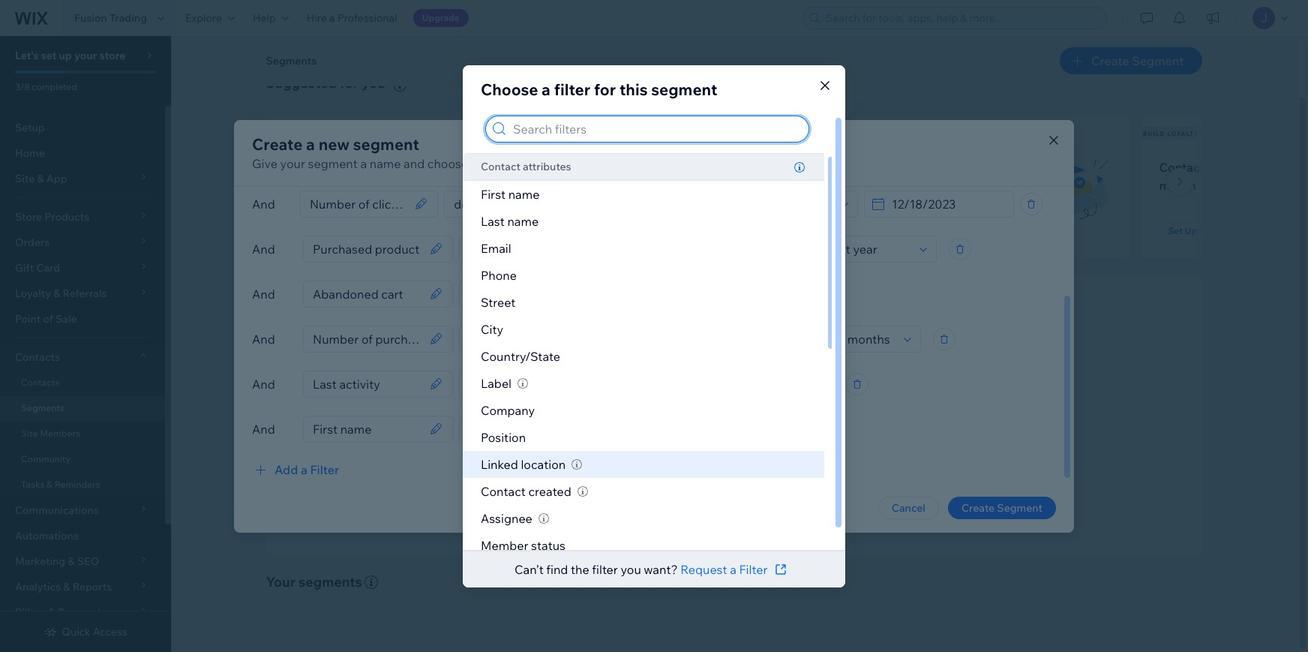 Task type: vqa. For each thing, say whether or not it's contained in the screenshot.
Search field
no



Task type: locate. For each thing, give the bounding box(es) containing it.
site
[[21, 428, 38, 439]]

and down build
[[855, 465, 874, 479]]

contacts down point of sale
[[15, 350, 60, 364]]

get
[[585, 465, 603, 479]]

segments button
[[259, 50, 324, 72]]

hire a professional link
[[298, 0, 406, 36]]

name
[[370, 156, 401, 171], [509, 187, 540, 202], [508, 214, 539, 229]]

0 horizontal spatial who
[[364, 160, 388, 175]]

recently
[[391, 160, 437, 175]]

your right give
[[280, 156, 305, 171]]

segments inside sidebar element
[[21, 402, 65, 414]]

list
[[263, 116, 1309, 258]]

name down the "contact attributes"
[[509, 187, 540, 202]]

your right on
[[928, 178, 953, 193]]

up down contacts with a birthday th at the top of the page
[[1186, 225, 1198, 236]]

first
[[481, 187, 506, 202]]

of
[[43, 312, 53, 326], [698, 425, 708, 438]]

0 vertical spatial filter
[[310, 462, 339, 477]]

0 horizontal spatial of
[[43, 312, 53, 326]]

contacts down contacts dropdown button
[[21, 377, 60, 388]]

0 vertical spatial select an option field
[[750, 191, 837, 217]]

2 and from the top
[[252, 241, 275, 256]]

2 vertical spatial to
[[606, 465, 616, 479]]

5 and from the top
[[252, 376, 275, 391]]

set for clicked
[[877, 225, 892, 236]]

for left the this
[[594, 79, 616, 99]]

6 and from the top
[[252, 421, 275, 436]]

who inside new contacts who recently subscribed to your mailing list
[[364, 160, 388, 175]]

1 vertical spatial select an option field
[[792, 236, 916, 262]]

2 vertical spatial segment
[[308, 156, 358, 171]]

contact for contact attributes
[[481, 159, 521, 173]]

a
[[329, 11, 335, 25], [542, 79, 551, 99], [306, 134, 315, 153], [361, 156, 367, 171], [1241, 160, 1248, 175], [654, 178, 661, 193], [301, 462, 308, 477], [730, 562, 737, 577]]

a right "hire"
[[329, 11, 335, 25]]

set
[[41, 49, 57, 62]]

your inside sidebar element
[[74, 49, 97, 62]]

and up leads
[[830, 445, 848, 458]]

new up give
[[268, 130, 285, 137]]

who inside potential customers who haven't made a purchase yet
[[691, 160, 715, 175]]

1 horizontal spatial of
[[698, 425, 708, 438]]

your left mailing
[[364, 178, 390, 193]]

you left want? at bottom
[[621, 562, 641, 577]]

0 vertical spatial new
[[268, 130, 285, 137]]

segments up the site members at bottom left
[[21, 402, 65, 414]]

hire a professional
[[307, 11, 397, 25]]

find
[[547, 562, 568, 577]]

2 horizontal spatial contacts
[[710, 425, 752, 438]]

access
[[93, 625, 127, 639]]

1 vertical spatial active
[[868, 160, 904, 175]]

1 vertical spatial potential
[[576, 160, 626, 175]]

customers up should
[[603, 130, 648, 137]]

2 vertical spatial name
[[508, 214, 539, 229]]

contacts inside new contacts who recently subscribed to your mailing list
[[312, 160, 361, 175]]

of left sale
[[43, 312, 53, 326]]

active for active subscribers
[[852, 130, 878, 137]]

potential for potential customers who haven't made a purchase yet
[[576, 160, 626, 175]]

0 vertical spatial create segment button
[[1060, 47, 1203, 74]]

2 horizontal spatial the
[[677, 402, 698, 419]]

name down first name
[[508, 214, 539, 229]]

potential up attributes
[[560, 130, 601, 137]]

0 horizontal spatial and
[[404, 156, 425, 171]]

1 horizontal spatial who
[[691, 160, 715, 175]]

2 horizontal spatial up
[[1186, 225, 1198, 236]]

and
[[252, 196, 275, 211], [252, 241, 275, 256], [252, 286, 275, 301], [252, 331, 275, 346], [252, 376, 275, 391], [252, 421, 275, 436]]

0 vertical spatial name
[[370, 156, 401, 171]]

set up segment
[[293, 225, 364, 236], [877, 225, 947, 236], [1169, 225, 1239, 236]]

and up mailing
[[404, 156, 425, 171]]

member status
[[481, 538, 566, 553]]

and for choose a condition field over city at left
[[252, 286, 275, 301]]

1 horizontal spatial set up segment button
[[868, 222, 956, 240]]

segment down new
[[308, 156, 358, 171]]

2 contact from the top
[[481, 484, 526, 499]]

0 vertical spatial to
[[350, 178, 362, 193]]

site members
[[21, 428, 80, 439]]

1 vertical spatial you
[[621, 562, 641, 577]]

3 set from the left
[[1169, 225, 1184, 236]]

2 horizontal spatial set up segment
[[1169, 225, 1239, 236]]

potential up haven't
[[576, 160, 626, 175]]

segments for segments button
[[266, 54, 317, 68]]

0 vertical spatial segments
[[266, 54, 317, 68]]

1 vertical spatial of
[[698, 425, 708, 438]]

a right add
[[301, 462, 308, 477]]

potential inside potential customers who haven't made a purchase yet
[[576, 160, 626, 175]]

segments
[[266, 54, 317, 68], [21, 402, 65, 414]]

upgrade
[[422, 12, 460, 23]]

trading
[[110, 11, 147, 25]]

0 vertical spatial of
[[43, 312, 53, 326]]

create segment
[[1092, 53, 1185, 68], [962, 501, 1043, 514]]

and for choose a condition field below street
[[252, 331, 275, 346]]

set
[[293, 225, 308, 236], [877, 225, 892, 236], [1169, 225, 1184, 236]]

segment up recently
[[353, 134, 419, 153]]

contact inside "option"
[[481, 159, 521, 173]]

list
[[437, 178, 453, 193]]

3/8
[[15, 81, 30, 92]]

0 horizontal spatial email
[[678, 445, 705, 458]]

0 horizontal spatial filter
[[310, 462, 339, 477]]

email up on
[[907, 160, 937, 175]]

new for new contacts who recently subscribed to your mailing list
[[284, 160, 309, 175]]

select an option field for choose a condition field underneath filters
[[750, 191, 837, 217]]

Choose a condition field
[[450, 191, 561, 217], [465, 236, 588, 262], [465, 281, 588, 307], [465, 326, 588, 352], [465, 371, 588, 397], [465, 416, 588, 442]]

the inside the 'reach the right target audience create specific groups of contacts that update automatically send personalized email campaigns to drive sales and build trust get to know your high-value customers, potential leads and more'
[[677, 402, 698, 419]]

2 set up segment from the left
[[877, 225, 947, 236]]

your right up
[[74, 49, 97, 62]]

your down personalized
[[647, 465, 669, 479]]

contacts down new
[[312, 160, 361, 175]]

active inside active email subscribers who clicked on your campaign
[[868, 160, 904, 175]]

2 vertical spatial contacts
[[21, 377, 60, 388]]

2 up from the left
[[894, 225, 906, 236]]

home link
[[0, 140, 165, 166]]

subscribers up the campaign
[[940, 160, 1006, 175]]

0 horizontal spatial create segment button
[[949, 496, 1057, 519]]

1 vertical spatial contacts
[[15, 350, 60, 364]]

segments inside button
[[266, 54, 317, 68]]

1 up from the left
[[310, 225, 322, 236]]

create inside the 'reach the right target audience create specific groups of contacts that update automatically send personalized email campaigns to drive sales and build trust get to know your high-value customers, potential leads and more'
[[585, 425, 618, 438]]

filter inside button
[[310, 462, 339, 477]]

subscribers up on
[[881, 130, 932, 137]]

Search for tools, apps, help & more... field
[[822, 8, 1102, 29]]

1 vertical spatial name
[[509, 187, 540, 202]]

for
[[340, 74, 359, 92], [594, 79, 616, 99]]

th
[[1301, 160, 1309, 175]]

0 horizontal spatial up
[[310, 225, 322, 236]]

1 horizontal spatial contacts
[[561, 156, 609, 171]]

a right request
[[730, 562, 737, 577]]

1 horizontal spatial segments
[[266, 54, 317, 68]]

filter up potential customers
[[554, 79, 591, 99]]

right
[[701, 402, 731, 419]]

2 horizontal spatial subscribers
[[940, 160, 1006, 175]]

hire
[[307, 11, 327, 25]]

0 vertical spatial email
[[907, 160, 937, 175]]

0 vertical spatial and
[[404, 156, 425, 171]]

12/18/2023 field
[[888, 191, 1009, 217], [751, 371, 835, 397]]

members
[[40, 428, 80, 439]]

and for choose a condition field under the last name on the left of page
[[252, 241, 275, 256]]

set up segment button down contacts with a birthday th at the top of the page
[[1160, 222, 1248, 240]]

potential customers who haven't made a purchase yet
[[576, 160, 737, 193]]

choose
[[428, 156, 468, 171]]

0 horizontal spatial segments
[[21, 402, 65, 414]]

set up segment down contacts with a birthday th at the top of the page
[[1169, 225, 1239, 236]]

label
[[481, 376, 512, 391]]

who up 'purchase'
[[691, 160, 715, 175]]

1 horizontal spatial subscribers
[[881, 130, 932, 137]]

4 and from the top
[[252, 331, 275, 346]]

3 up from the left
[[1186, 225, 1198, 236]]

2 set from the left
[[877, 225, 892, 236]]

segments up suggested
[[266, 54, 317, 68]]

2 vertical spatial and
[[855, 465, 874, 479]]

contacts up campaigns
[[710, 425, 752, 438]]

campaign
[[956, 178, 1012, 193]]

0 horizontal spatial contacts
[[312, 160, 361, 175]]

new inside new contacts who recently subscribed to your mailing list
[[284, 160, 309, 175]]

who for your
[[364, 160, 388, 175]]

1 set from the left
[[293, 225, 308, 236]]

0 horizontal spatial subscribers
[[287, 130, 338, 137]]

potential
[[560, 130, 601, 137], [576, 160, 626, 175]]

1 horizontal spatial filter
[[740, 562, 768, 577]]

a right with
[[1241, 160, 1248, 175]]

Select an option field
[[750, 191, 837, 217], [792, 236, 916, 262], [777, 326, 900, 352]]

on
[[911, 178, 925, 193]]

0 vertical spatial contact
[[481, 159, 521, 173]]

to right get
[[606, 465, 616, 479]]

for right suggested
[[340, 74, 359, 92]]

fusion
[[74, 11, 107, 25]]

sidebar element
[[0, 36, 171, 652]]

the right find
[[571, 562, 590, 577]]

linked
[[481, 457, 518, 472]]

contacts
[[1160, 160, 1211, 175], [15, 350, 60, 364], [21, 377, 60, 388]]

name inside create a new segment give your segment a name and choose the filters these contacts should match.
[[370, 156, 401, 171]]

customers for potential customers who haven't made a purchase yet
[[629, 160, 689, 175]]

can't find the filter you want?
[[515, 562, 681, 577]]

subscribers inside active email subscribers who clicked on your campaign
[[940, 160, 1006, 175]]

a left recently
[[361, 156, 367, 171]]

0 horizontal spatial set up segment
[[293, 225, 364, 236]]

name for first name
[[509, 187, 540, 202]]

segments link
[[0, 395, 165, 421]]

give
[[252, 156, 278, 171]]

community link
[[0, 447, 165, 472]]

1 vertical spatial and
[[830, 445, 848, 458]]

update
[[777, 425, 812, 438]]

0 horizontal spatial create segment
[[962, 501, 1043, 514]]

contacts inside dropdown button
[[15, 350, 60, 364]]

this
[[620, 79, 648, 99]]

1 vertical spatial filter
[[740, 562, 768, 577]]

1 contact from the top
[[481, 159, 521, 173]]

purchase
[[664, 178, 716, 193]]

1 vertical spatial the
[[677, 402, 698, 419]]

create inside create a new segment give your segment a name and choose the filters these contacts should match.
[[252, 134, 303, 153]]

of inside the 'reach the right target audience create specific groups of contacts that update automatically send personalized email campaigns to drive sales and build trust get to know your high-value customers, potential leads and more'
[[698, 425, 708, 438]]

who left recently
[[364, 160, 388, 175]]

1 vertical spatial customers
[[629, 160, 689, 175]]

a inside potential customers who haven't made a purchase yet
[[654, 178, 661, 193]]

contacts for contacts link
[[21, 377, 60, 388]]

1 horizontal spatial to
[[606, 465, 616, 479]]

customers for potential customers
[[603, 130, 648, 137]]

1 horizontal spatial set up segment
[[877, 225, 947, 236]]

1 horizontal spatial 12/18/2023 field
[[888, 191, 1009, 217]]

1 horizontal spatial for
[[594, 79, 616, 99]]

company
[[481, 403, 535, 418]]

1 horizontal spatial and
[[830, 445, 848, 458]]

filter right find
[[592, 562, 618, 577]]

2 horizontal spatial to
[[763, 445, 773, 458]]

contact up first
[[481, 159, 521, 173]]

subscribers
[[287, 130, 338, 137], [881, 130, 932, 137], [940, 160, 1006, 175]]

2 vertical spatial select an option field
[[777, 326, 900, 352]]

2 vertical spatial the
[[571, 562, 590, 577]]

contacts down loyalty
[[1160, 160, 1211, 175]]

who
[[364, 160, 388, 175], [691, 160, 715, 175], [1009, 160, 1032, 175]]

list box
[[463, 153, 838, 569]]

set for subscribed
[[293, 225, 308, 236]]

choose a condition field down street
[[465, 326, 588, 352]]

1 horizontal spatial create segment button
[[1060, 47, 1203, 74]]

3 set up segment button from the left
[[1160, 222, 1248, 240]]

name up mailing
[[370, 156, 401, 171]]

1 vertical spatial create segment
[[962, 501, 1043, 514]]

professional
[[338, 11, 397, 25]]

1 vertical spatial segments
[[21, 402, 65, 414]]

set up segment button down subscribed
[[284, 222, 373, 240]]

0 vertical spatial potential
[[560, 130, 601, 137]]

subscribers down suggested
[[287, 130, 338, 137]]

new
[[319, 134, 350, 153]]

segment up search filters field
[[652, 79, 718, 99]]

2 who from the left
[[691, 160, 715, 175]]

1 and from the top
[[252, 196, 275, 211]]

set up segment down subscribed
[[293, 225, 364, 236]]

3 and from the top
[[252, 286, 275, 301]]

0 vertical spatial create segment
[[1092, 53, 1185, 68]]

know
[[618, 465, 644, 479]]

3 who from the left
[[1009, 160, 1032, 175]]

set up segment button for clicked
[[868, 222, 956, 240]]

1 vertical spatial filter
[[592, 562, 618, 577]]

the up groups at the right bottom
[[677, 402, 698, 419]]

1 horizontal spatial email
[[907, 160, 937, 175]]

a inside contacts with a birthday th
[[1241, 160, 1248, 175]]

0 vertical spatial contacts
[[1160, 160, 1211, 175]]

your
[[266, 573, 296, 590]]

0 horizontal spatial set up segment button
[[284, 222, 373, 240]]

customers inside potential customers who haven't made a purchase yet
[[629, 160, 689, 175]]

1 who from the left
[[364, 160, 388, 175]]

create segment button for segments
[[1060, 47, 1203, 74]]

1 horizontal spatial up
[[894, 225, 906, 236]]

0 horizontal spatial to
[[350, 178, 362, 193]]

2 horizontal spatial who
[[1009, 160, 1032, 175]]

0 vertical spatial customers
[[603, 130, 648, 137]]

email up the high-
[[678, 445, 705, 458]]

potential customers
[[560, 130, 648, 137]]

up
[[310, 225, 322, 236], [894, 225, 906, 236], [1186, 225, 1198, 236]]

3/8 completed
[[15, 81, 77, 92]]

who up the campaign
[[1009, 160, 1032, 175]]

haven't
[[576, 178, 617, 193]]

value
[[696, 465, 722, 479]]

2 horizontal spatial set up segment button
[[1160, 222, 1248, 240]]

choose a condition field up city at left
[[465, 281, 588, 307]]

store
[[99, 49, 126, 62]]

help
[[253, 11, 276, 25]]

and inside create a new segment give your segment a name and choose the filters these contacts should match.
[[404, 156, 425, 171]]

choose a filter for this segment
[[481, 79, 718, 99]]

upgrade button
[[413, 9, 469, 27]]

segments for segments link
[[21, 402, 65, 414]]

0 horizontal spatial the
[[471, 156, 490, 171]]

contacts up haven't
[[561, 156, 609, 171]]

Search filters field
[[509, 116, 804, 141]]

your inside the 'reach the right target audience create specific groups of contacts that update automatically send personalized email campaigns to drive sales and build trust get to know your high-value customers, potential leads and more'
[[647, 465, 669, 479]]

0 horizontal spatial for
[[340, 74, 359, 92]]

1 vertical spatial create segment button
[[949, 496, 1057, 519]]

new up subscribed
[[284, 160, 309, 175]]

0 horizontal spatial you
[[362, 74, 386, 92]]

potential for potential customers
[[560, 130, 601, 137]]

the inside create a new segment give your segment a name and choose the filters these contacts should match.
[[471, 156, 490, 171]]

contact up assignee at the bottom left of page
[[481, 484, 526, 499]]

of down "right"
[[698, 425, 708, 438]]

0 vertical spatial 12/18/2023 field
[[888, 191, 1009, 217]]

filter right add
[[310, 462, 339, 477]]

0 horizontal spatial 12/18/2023 field
[[751, 371, 835, 397]]

up down clicked
[[894, 225, 906, 236]]

set up segment down on
[[877, 225, 947, 236]]

the left filters
[[471, 156, 490, 171]]

1 vertical spatial new
[[284, 160, 309, 175]]

1 set up segment from the left
[[293, 225, 364, 236]]

to left drive
[[763, 445, 773, 458]]

add a filter
[[275, 462, 339, 477]]

1 horizontal spatial set
[[877, 225, 892, 236]]

choose a condition field down country/state
[[465, 371, 588, 397]]

None field
[[305, 191, 411, 217], [308, 236, 426, 262], [308, 281, 426, 307], [308, 326, 426, 352], [308, 371, 426, 397], [308, 416, 426, 442], [305, 191, 411, 217], [308, 236, 426, 262], [308, 281, 426, 307], [308, 326, 426, 352], [308, 371, 426, 397], [308, 416, 426, 442]]

up down subscribed
[[310, 225, 322, 236]]

add
[[275, 462, 298, 477]]

request
[[681, 562, 728, 577]]

filter right request
[[740, 562, 768, 577]]

2 set up segment button from the left
[[868, 222, 956, 240]]

contacts for contacts dropdown button
[[15, 350, 60, 364]]

1 set up segment button from the left
[[284, 222, 373, 240]]

0 vertical spatial active
[[852, 130, 878, 137]]

0 horizontal spatial set
[[293, 225, 308, 236]]

email
[[907, 160, 937, 175], [678, 445, 705, 458]]

cancel button
[[879, 496, 940, 519]]

1 vertical spatial email
[[678, 445, 705, 458]]

set up segment button down on
[[868, 222, 956, 240]]

1 vertical spatial contact
[[481, 484, 526, 499]]

customers up made
[[629, 160, 689, 175]]

0 vertical spatial the
[[471, 156, 490, 171]]

customers
[[603, 130, 648, 137], [629, 160, 689, 175]]

you down professional
[[362, 74, 386, 92]]

2 horizontal spatial set
[[1169, 225, 1184, 236]]

0 horizontal spatial filter
[[554, 79, 591, 99]]

to right subscribed
[[350, 178, 362, 193]]

explore
[[185, 11, 222, 25]]

a right made
[[654, 178, 661, 193]]



Task type: describe. For each thing, give the bounding box(es) containing it.
target
[[734, 402, 773, 419]]

2 horizontal spatial and
[[855, 465, 874, 479]]

filters
[[492, 156, 524, 171]]

completed
[[32, 81, 77, 92]]

1 vertical spatial segment
[[353, 134, 419, 153]]

and for choose a condition field on top of linked location
[[252, 421, 275, 436]]

1 horizontal spatial the
[[571, 562, 590, 577]]

specific
[[620, 425, 658, 438]]

want?
[[644, 562, 678, 577]]

position
[[481, 430, 526, 445]]

campaigns
[[707, 445, 761, 458]]

community
[[21, 453, 71, 465]]

quick access button
[[44, 625, 127, 639]]

send
[[585, 445, 611, 458]]

active for active email subscribers who clicked on your campaign
[[868, 160, 904, 175]]

subscribed
[[284, 178, 347, 193]]

point
[[15, 312, 41, 326]]

1 horizontal spatial filter
[[592, 562, 618, 577]]

up for subscribed
[[310, 225, 322, 236]]

email inside the 'reach the right target audience create specific groups of contacts that update automatically send personalized email campaigns to drive sales and build trust get to know your high-value customers, potential leads and more'
[[678, 445, 705, 458]]

up
[[59, 49, 72, 62]]

a left new
[[306, 134, 315, 153]]

set up segment button for subscribed
[[284, 222, 373, 240]]

contacts inside contacts with a birthday th
[[1160, 160, 1211, 175]]

who inside active email subscribers who clicked on your campaign
[[1009, 160, 1032, 175]]

setup link
[[0, 115, 165, 140]]

0 vertical spatial segment
[[652, 79, 718, 99]]

match.
[[653, 156, 691, 171]]

new subscribers
[[268, 130, 338, 137]]

these
[[527, 156, 558, 171]]

create segment button for cancel
[[949, 496, 1057, 519]]

contact attributes option
[[463, 153, 825, 181]]

contact attributes
[[481, 159, 572, 173]]

and for choose a condition field below country/state
[[252, 376, 275, 391]]

set up segment for clicked
[[877, 225, 947, 236]]

member
[[481, 538, 529, 553]]

birthday
[[1250, 160, 1298, 175]]

mailing
[[392, 178, 434, 193]]

status
[[531, 538, 566, 553]]

tasks & reminders link
[[0, 472, 165, 498]]

street
[[481, 295, 516, 310]]

leads
[[827, 465, 853, 479]]

1 vertical spatial 12/18/2023 field
[[751, 371, 835, 397]]

sale
[[56, 312, 77, 326]]

email inside active email subscribers who clicked on your campaign
[[907, 160, 937, 175]]

email
[[481, 241, 512, 256]]

&
[[47, 479, 53, 490]]

quick access
[[62, 625, 127, 639]]

should
[[612, 156, 650, 171]]

point of sale
[[15, 312, 77, 326]]

contacts inside create a new segment give your segment a name and choose the filters these contacts should match.
[[561, 156, 609, 171]]

contacts link
[[0, 370, 165, 395]]

filter for add a filter
[[310, 462, 339, 477]]

create a new segment give your segment a name and choose the filters these contacts should match.
[[252, 134, 691, 171]]

3 set up segment from the left
[[1169, 225, 1239, 236]]

with
[[1214, 160, 1238, 175]]

a right choose
[[542, 79, 551, 99]]

setup
[[15, 121, 45, 134]]

to inside new contacts who recently subscribed to your mailing list
[[350, 178, 362, 193]]

of inside sidebar element
[[43, 312, 53, 326]]

up for clicked
[[894, 225, 906, 236]]

subscribers for email
[[881, 130, 932, 137]]

your inside active email subscribers who clicked on your campaign
[[928, 178, 953, 193]]

country/state
[[481, 349, 561, 364]]

0 vertical spatial filter
[[554, 79, 591, 99]]

personalized
[[613, 445, 676, 458]]

quick
[[62, 625, 91, 639]]

1 vertical spatial to
[[763, 445, 773, 458]]

reminders
[[55, 479, 100, 490]]

phone
[[481, 268, 517, 283]]

assignee
[[481, 511, 533, 526]]

your inside create a new segment give your segment a name and choose the filters these contacts should match.
[[280, 156, 305, 171]]

subscribers for contacts
[[287, 130, 338, 137]]

first name
[[481, 187, 540, 202]]

your inside new contacts who recently subscribed to your mailing list
[[364, 178, 390, 193]]

your segments
[[266, 573, 362, 590]]

contact for contact created
[[481, 484, 526, 499]]

choose a condition field down filters
[[450, 191, 561, 217]]

let's
[[15, 49, 39, 62]]

automations link
[[0, 523, 165, 549]]

choose a condition field up linked location
[[465, 416, 588, 442]]

1 horizontal spatial create segment
[[1092, 53, 1185, 68]]

set up segment for subscribed
[[293, 225, 364, 236]]

choose a condition field down the last name on the left of page
[[465, 236, 588, 262]]

tasks
[[21, 479, 45, 490]]

list containing new contacts who recently subscribed to your mailing list
[[263, 116, 1309, 258]]

city
[[481, 322, 504, 337]]

can't
[[515, 562, 544, 577]]

1 horizontal spatial you
[[621, 562, 641, 577]]

contacts with a birthday th
[[1160, 160, 1309, 193]]

active email subscribers who clicked on your campaign
[[868, 160, 1032, 193]]

yet
[[719, 178, 737, 193]]

active subscribers
[[852, 130, 932, 137]]

who for purchase
[[691, 160, 715, 175]]

filter for request a filter
[[740, 562, 768, 577]]

name for last name
[[508, 214, 539, 229]]

list box containing first name
[[463, 153, 838, 569]]

automations
[[15, 529, 79, 543]]

loyalty
[[1168, 130, 1200, 137]]

select an option field for choose a condition field under the last name on the left of page
[[792, 236, 916, 262]]

choose
[[481, 79, 538, 99]]

new for new subscribers
[[268, 130, 285, 137]]

contact created
[[481, 484, 572, 499]]

add a filter button
[[252, 460, 339, 478]]

reach the right target audience create specific groups of contacts that update automatically send personalized email campaigns to drive sales and build trust get to know your high-value customers, potential leads and more
[[585, 402, 901, 479]]

contacts inside the 'reach the right target audience create specific groups of contacts that update automatically send personalized email campaigns to drive sales and build trust get to know your high-value customers, potential leads and more'
[[710, 425, 752, 438]]

made
[[620, 178, 652, 193]]

tasks & reminders
[[21, 479, 100, 490]]

created
[[529, 484, 572, 499]]

last
[[481, 214, 505, 229]]

last name
[[481, 214, 539, 229]]

potential
[[781, 465, 824, 479]]

drive
[[776, 445, 800, 458]]

point of sale link
[[0, 306, 165, 332]]

clicked
[[868, 178, 908, 193]]

new contacts who recently subscribed to your mailing list
[[284, 160, 453, 193]]

home
[[15, 146, 45, 160]]

request a filter
[[681, 562, 768, 577]]

and for choose a condition field underneath filters
[[252, 196, 275, 211]]

reach
[[634, 402, 674, 419]]

0 vertical spatial you
[[362, 74, 386, 92]]

trust
[[877, 445, 901, 458]]

high-
[[671, 465, 696, 479]]

linked location
[[481, 457, 566, 472]]

site members link
[[0, 421, 165, 447]]

let's set up your store
[[15, 49, 126, 62]]

a inside button
[[301, 462, 308, 477]]

cancel
[[892, 501, 926, 514]]

more
[[876, 465, 901, 479]]



